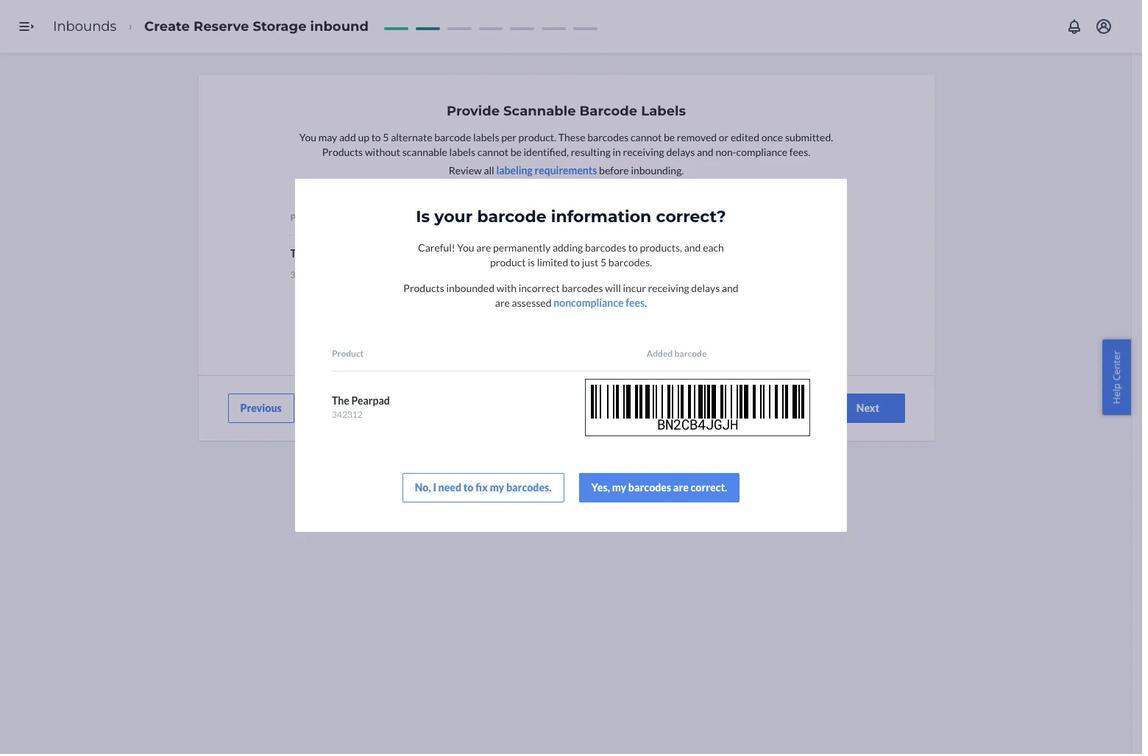 Task type: vqa. For each thing, say whether or not it's contained in the screenshot.
UNITS
no



Task type: locate. For each thing, give the bounding box(es) containing it.
and left each
[[684, 241, 701, 254]]

product up the pearpad 342312
[[332, 348, 364, 359]]

product
[[290, 212, 322, 223], [332, 348, 364, 359]]

1 horizontal spatial 342312
[[332, 410, 363, 421]]

products down careful!
[[404, 282, 444, 294]]

342312
[[290, 269, 321, 280], [332, 410, 363, 421]]

0 vertical spatial delays
[[667, 146, 695, 158]]

1 horizontal spatial cannot
[[631, 131, 662, 143]]

342312 inside the pearpad 342312
[[332, 410, 363, 421]]

cannot down labels
[[631, 131, 662, 143]]

next
[[857, 402, 880, 414]]

pearpad
[[310, 247, 348, 260], [352, 395, 390, 407]]

pearpad for the pearpad 342312
[[352, 395, 390, 407]]

identified,
[[524, 146, 569, 158]]

you
[[299, 131, 317, 143], [457, 241, 475, 254]]

you inside careful! you are permanently adding barcodes to products, and each product is limited to just 5 barcodes.
[[457, 241, 475, 254]]

barcodes. up incur
[[609, 256, 652, 268]]

scannable
[[504, 103, 576, 119]]

compliance
[[737, 146, 788, 158]]

delays down removed
[[667, 146, 695, 158]]

cannot up "all"
[[478, 146, 509, 158]]

inbounding.
[[631, 164, 684, 177]]

barcodes. right the fix
[[506, 481, 552, 494]]

1 horizontal spatial pearpad
[[352, 395, 390, 407]]

barcode inside you may add up to 5 alternate barcode labels per product. these barcodes cannot be removed or edited once submitted. products without scannable labels cannot be identified, resulting in receiving delays and non-compliance fees. review all labeling requirements before inbounding.
[[434, 131, 471, 143]]

noncompliance fees button
[[554, 296, 645, 310]]

0 horizontal spatial product
[[290, 212, 322, 223]]

5 right just
[[601, 256, 607, 268]]

1 vertical spatial barcode
[[477, 206, 547, 226]]

will
[[605, 282, 621, 294]]

receiving right incur
[[648, 282, 690, 294]]

0 vertical spatial be
[[664, 131, 675, 143]]

once
[[762, 131, 783, 143]]

to right up
[[372, 131, 381, 143]]

.
[[645, 296, 647, 309]]

fix
[[476, 481, 488, 494]]

amazon
[[443, 291, 479, 303]]

permanently
[[493, 241, 551, 254]]

0 horizontal spatial my
[[490, 481, 504, 494]]

are down with
[[495, 296, 510, 309]]

0 horizontal spatial be
[[511, 146, 522, 158]]

2 vertical spatial barcode
[[675, 348, 707, 359]]

1 vertical spatial receiving
[[648, 282, 690, 294]]

resulting
[[571, 146, 611, 158]]

barcode up permanently
[[477, 206, 547, 226]]

correct.
[[691, 481, 728, 494]]

5 inside you may add up to 5 alternate barcode labels per product. these barcodes cannot be removed or edited once submitted. products without scannable labels cannot be identified, resulting in receiving delays and non-compliance fees. review all labeling requirements before inbounding.
[[383, 131, 389, 143]]

1 horizontal spatial you
[[457, 241, 475, 254]]

0 horizontal spatial cannot
[[478, 146, 509, 158]]

0 vertical spatial are
[[477, 241, 491, 254]]

5
[[383, 131, 389, 143], [601, 256, 607, 268]]

you inside you may add up to 5 alternate barcode labels per product. these barcodes cannot be removed or edited once submitted. products without scannable labels cannot be identified, resulting in receiving delays and non-compliance fees. review all labeling requirements before inbounding.
[[299, 131, 317, 143]]

1 vertical spatial 342312
[[332, 410, 363, 421]]

0 vertical spatial product
[[290, 212, 322, 223]]

barcode
[[580, 103, 638, 119], [434, 212, 467, 223], [673, 212, 706, 223]]

0 horizontal spatial pearpad
[[310, 247, 348, 260]]

be down labels
[[664, 131, 675, 143]]

be down per
[[511, 146, 522, 158]]

0 vertical spatial 5
[[383, 131, 389, 143]]

2 horizontal spatial barcode
[[673, 212, 706, 223]]

1 horizontal spatial my
[[612, 481, 627, 494]]

inbound
[[310, 18, 369, 34]]

my
[[490, 481, 504, 494], [612, 481, 627, 494]]

up
[[358, 131, 370, 143]]

the for the pearpad 342312
[[332, 395, 350, 407]]

delays down each
[[692, 282, 720, 294]]

barcodes up the in
[[588, 131, 629, 143]]

0 vertical spatial barcodes.
[[609, 256, 652, 268]]

0 vertical spatial 342312
[[290, 269, 321, 280]]

receiving
[[623, 146, 665, 158], [648, 282, 690, 294]]

1 vertical spatial and
[[684, 241, 701, 254]]

added
[[647, 348, 673, 359]]

barcode up scannable
[[434, 131, 471, 143]]

the for the pearpad
[[290, 247, 308, 260]]

cannot
[[631, 131, 662, 143], [478, 146, 509, 158]]

1 horizontal spatial barcodes.
[[609, 256, 652, 268]]

products
[[322, 146, 363, 158], [404, 282, 444, 294]]

edited
[[731, 131, 760, 143]]

to
[[372, 131, 381, 143], [629, 241, 638, 254], [571, 256, 580, 268], [464, 481, 474, 494]]

1 horizontal spatial product
[[332, 348, 364, 359]]

pearpad for the pearpad
[[310, 247, 348, 260]]

products,
[[640, 241, 682, 254]]

delays inside products inbounded with incorrect barcodes will incur receiving delays and are assessed
[[692, 282, 720, 294]]

and inside products inbounded with incorrect barcodes will incur receiving delays and are assessed
[[722, 282, 739, 294]]

barcode right added
[[675, 348, 707, 359]]

1 horizontal spatial the
[[332, 395, 350, 407]]

1 vertical spatial labels
[[449, 146, 476, 158]]

2 vertical spatial and
[[722, 282, 739, 294]]

are left correct.
[[673, 481, 689, 494]]

0 vertical spatial you
[[299, 131, 317, 143]]

my right the fix
[[490, 481, 504, 494]]

the pearpad 342312
[[332, 395, 390, 421]]

create reserve storage inbound
[[144, 18, 369, 34]]

previous
[[240, 402, 282, 414]]

amazon (fnsku/asin)
[[443, 291, 548, 303]]

value
[[707, 212, 730, 223]]

1 vertical spatial the
[[332, 395, 350, 407]]

pearpad inside the pearpad 342312
[[352, 395, 390, 407]]

center
[[1110, 351, 1124, 381]]

0 vertical spatial cannot
[[631, 131, 662, 143]]

product up the pearpad
[[290, 212, 322, 223]]

1 vertical spatial products
[[404, 282, 444, 294]]

1 vertical spatial pearpad
[[352, 395, 390, 407]]

in
[[613, 146, 621, 158]]

is
[[416, 206, 430, 226]]

1 vertical spatial delays
[[692, 282, 720, 294]]

2 my from the left
[[612, 481, 627, 494]]

5 up without
[[383, 131, 389, 143]]

None text field
[[673, 247, 798, 273], [673, 284, 798, 311], [673, 247, 798, 273], [673, 284, 798, 311]]

and down each
[[722, 282, 739, 294]]

submitted.
[[785, 131, 834, 143]]

to left the products,
[[629, 241, 638, 254]]

is
[[528, 256, 535, 268]]

yes, my barcodes are correct.
[[592, 481, 728, 494]]

product for barcode format
[[290, 212, 322, 223]]

1 vertical spatial 5
[[601, 256, 607, 268]]

fees
[[626, 296, 645, 309]]

2 horizontal spatial barcode
[[675, 348, 707, 359]]

barcode up the in
[[580, 103, 638, 119]]

format
[[469, 212, 498, 223]]

the
[[290, 247, 308, 260], [332, 395, 350, 407]]

barcodes up just
[[585, 241, 627, 254]]

0 horizontal spatial barcodes.
[[506, 481, 552, 494]]

0 horizontal spatial barcode
[[434, 131, 471, 143]]

careful! you are permanently adding barcodes to products, and each product is limited to just 5 barcodes.
[[418, 241, 724, 268]]

barcodes.
[[609, 256, 652, 268], [506, 481, 552, 494]]

no,
[[415, 481, 431, 494]]

non-
[[716, 146, 737, 158]]

yes,
[[592, 481, 610, 494]]

and
[[697, 146, 714, 158], [684, 241, 701, 254], [722, 282, 739, 294]]

inbound item barcode image
[[591, 385, 805, 431]]

to left just
[[571, 256, 580, 268]]

barcodes right the yes,
[[629, 481, 672, 494]]

0 horizontal spatial barcode
[[434, 212, 467, 223]]

0 vertical spatial receiving
[[623, 146, 665, 158]]

1 vertical spatial are
[[495, 296, 510, 309]]

1 vertical spatial product
[[332, 348, 364, 359]]

0 horizontal spatial are
[[477, 241, 491, 254]]

the inside the pearpad 342312
[[332, 395, 350, 407]]

0 horizontal spatial 5
[[383, 131, 389, 143]]

just
[[582, 256, 599, 268]]

barcodes. inside careful! you are permanently adding barcodes to products, and each product is limited to just 5 barcodes.
[[609, 256, 652, 268]]

to left the fix
[[464, 481, 474, 494]]

are up product
[[477, 241, 491, 254]]

are inside careful! you are permanently adding barcodes to products, and each product is limited to just 5 barcodes.
[[477, 241, 491, 254]]

per
[[501, 131, 517, 143]]

my right the yes,
[[612, 481, 627, 494]]

0 vertical spatial products
[[322, 146, 363, 158]]

are inside products inbounded with incorrect barcodes will incur receiving delays and are assessed
[[495, 296, 510, 309]]

barcode right is
[[434, 212, 467, 223]]

barcodes
[[588, 131, 629, 143], [585, 241, 627, 254], [562, 282, 603, 294], [629, 481, 672, 494]]

assessed
[[512, 296, 552, 309]]

inbounded
[[446, 282, 495, 294]]

labels left per
[[473, 131, 499, 143]]

1 horizontal spatial 5
[[601, 256, 607, 268]]

receiving up inbounding.
[[623, 146, 665, 158]]

you may add up to 5 alternate barcode labels per product. these barcodes cannot be removed or edited once submitted. products without scannable labels cannot be identified, resulting in receiving delays and non-compliance fees. review all labeling requirements before inbounding.
[[299, 131, 834, 177]]

delays
[[667, 146, 695, 158], [692, 282, 720, 294]]

without
[[365, 146, 400, 158]]

2 horizontal spatial are
[[673, 481, 689, 494]]

inbounds
[[53, 18, 117, 34]]

all
[[484, 164, 494, 177]]

0 horizontal spatial products
[[322, 146, 363, 158]]

1 horizontal spatial products
[[404, 282, 444, 294]]

you left "may" in the top of the page
[[299, 131, 317, 143]]

you right careful!
[[457, 241, 475, 254]]

0 vertical spatial the
[[290, 247, 308, 260]]

barcodes up noncompliance
[[562, 282, 603, 294]]

are inside button
[[673, 481, 689, 494]]

review
[[449, 164, 482, 177]]

0 vertical spatial pearpad
[[310, 247, 348, 260]]

0 horizontal spatial 342312
[[290, 269, 321, 280]]

receiving inside products inbounded with incorrect barcodes will incur receiving delays and are assessed
[[648, 282, 690, 294]]

the pearpad
[[290, 247, 348, 260]]

products down add
[[322, 146, 363, 158]]

labels up review
[[449, 146, 476, 158]]

amazon (fnsku/asin) option
[[443, 291, 548, 303]]

0 vertical spatial and
[[697, 146, 714, 158]]

1 horizontal spatial are
[[495, 296, 510, 309]]

0 vertical spatial barcode
[[434, 131, 471, 143]]

0 horizontal spatial you
[[299, 131, 317, 143]]

0 horizontal spatial the
[[290, 247, 308, 260]]

and down removed
[[697, 146, 714, 158]]

1 horizontal spatial be
[[664, 131, 675, 143]]

1 vertical spatial you
[[457, 241, 475, 254]]

1 vertical spatial barcodes.
[[506, 481, 552, 494]]

barcodes inside button
[[629, 481, 672, 494]]

0 vertical spatial labels
[[473, 131, 499, 143]]

2 vertical spatial are
[[673, 481, 689, 494]]

barcode left value
[[673, 212, 706, 223]]



Task type: describe. For each thing, give the bounding box(es) containing it.
1 horizontal spatial barcode
[[477, 206, 547, 226]]

incur
[[623, 282, 646, 294]]

no, i need to fix my barcodes. button
[[402, 473, 564, 503]]

products inside you may add up to 5 alternate barcode labels per product. these barcodes cannot be removed or edited once submitted. products without scannable labels cannot be identified, resulting in receiving delays and non-compliance fees. review all labeling requirements before inbounding.
[[322, 146, 363, 158]]

labeling requirements button
[[496, 163, 597, 178]]

previous button
[[228, 394, 294, 423]]

help center
[[1110, 351, 1124, 404]]

requirements
[[535, 164, 597, 177]]

need
[[438, 481, 462, 494]]

1 vertical spatial be
[[511, 146, 522, 158]]

barcode for barcode value
[[673, 212, 706, 223]]

each
[[703, 241, 724, 254]]

breadcrumbs navigation
[[41, 5, 381, 48]]

is your barcode information correct?
[[416, 206, 726, 226]]

reserve
[[194, 18, 249, 34]]

correct?
[[656, 206, 726, 226]]

alternate
[[391, 131, 433, 143]]

flexport (dsku)
[[443, 253, 517, 266]]

help center button
[[1103, 340, 1132, 415]]

receiving inside you may add up to 5 alternate barcode labels per product. these barcodes cannot be removed or edited once submitted. products without scannable labels cannot be identified, resulting in receiving delays and non-compliance fees. review all labeling requirements before inbounding.
[[623, 146, 665, 158]]

these
[[559, 131, 586, 143]]

provide scannable barcode labels
[[447, 103, 686, 119]]

barcodes inside careful! you are permanently adding barcodes to products, and each product is limited to just 5 barcodes.
[[585, 241, 627, 254]]

add
[[339, 131, 356, 143]]

incorrect
[[519, 282, 560, 294]]

scannable
[[402, 146, 447, 158]]

before
[[599, 164, 629, 177]]

labels
[[641, 103, 686, 119]]

provide
[[447, 103, 500, 119]]

yes, my barcodes are correct. button
[[579, 473, 740, 503]]

product.
[[519, 131, 557, 143]]

your
[[435, 206, 473, 226]]

flexport
[[443, 253, 481, 266]]

noncompliance
[[554, 296, 624, 309]]

products inbounded with incorrect barcodes will incur receiving delays and are assessed
[[404, 282, 739, 309]]

and inside you may add up to 5 alternate barcode labels per product. these barcodes cannot be removed or edited once submitted. products without scannable labels cannot be identified, resulting in receiving delays and non-compliance fees. review all labeling requirements before inbounding.
[[697, 146, 714, 158]]

labeling
[[496, 164, 533, 177]]

or
[[719, 131, 729, 143]]

adding
[[553, 241, 583, 254]]

1 my from the left
[[490, 481, 504, 494]]

removed
[[677, 131, 717, 143]]

product for added barcode
[[332, 348, 364, 359]]

no, i need to fix my barcodes.
[[415, 481, 552, 494]]

to inside button
[[464, 481, 474, 494]]

barcode format
[[434, 212, 498, 223]]

1 vertical spatial cannot
[[478, 146, 509, 158]]

barcode for barcode format
[[434, 212, 467, 223]]

careful!
[[418, 241, 455, 254]]

fees.
[[790, 146, 811, 158]]

5 inside careful! you are permanently adding barcodes to products, and each product is limited to just 5 barcodes.
[[601, 256, 607, 268]]

barcodes inside products inbounded with incorrect barcodes will incur receiving delays and are assessed
[[562, 282, 603, 294]]

products inside products inbounded with incorrect barcodes will incur receiving delays and are assessed
[[404, 282, 444, 294]]

storage
[[253, 18, 307, 34]]

barcode value
[[673, 212, 730, 223]]

1 horizontal spatial barcode
[[580, 103, 638, 119]]

with
[[497, 282, 517, 294]]

(dsku)
[[483, 253, 517, 266]]

noncompliance fees .
[[554, 296, 647, 309]]

help
[[1110, 383, 1124, 404]]

i
[[433, 481, 436, 494]]

information
[[551, 206, 652, 226]]

product
[[490, 256, 526, 268]]

barcodes. inside button
[[506, 481, 552, 494]]

(fnsku/asin)
[[481, 291, 548, 303]]

barcodes inside you may add up to 5 alternate barcode labels per product. these barcodes cannot be removed or edited once submitted. products without scannable labels cannot be identified, resulting in receiving delays and non-compliance fees. review all labeling requirements before inbounding.
[[588, 131, 629, 143]]

inbounds link
[[53, 18, 117, 34]]

and inside careful! you are permanently adding barcodes to products, and each product is limited to just 5 barcodes.
[[684, 241, 701, 254]]

to inside you may add up to 5 alternate barcode labels per product. these barcodes cannot be removed or edited once submitted. products without scannable labels cannot be identified, resulting in receiving delays and non-compliance fees. review all labeling requirements before inbounding.
[[372, 131, 381, 143]]

create
[[144, 18, 190, 34]]

added barcode
[[647, 348, 707, 359]]

may
[[319, 131, 337, 143]]

next button
[[832, 394, 905, 423]]

delays inside you may add up to 5 alternate barcode labels per product. these barcodes cannot be removed or edited once submitted. products without scannable labels cannot be identified, resulting in receiving delays and non-compliance fees. review all labeling requirements before inbounding.
[[667, 146, 695, 158]]

limited
[[537, 256, 569, 268]]



